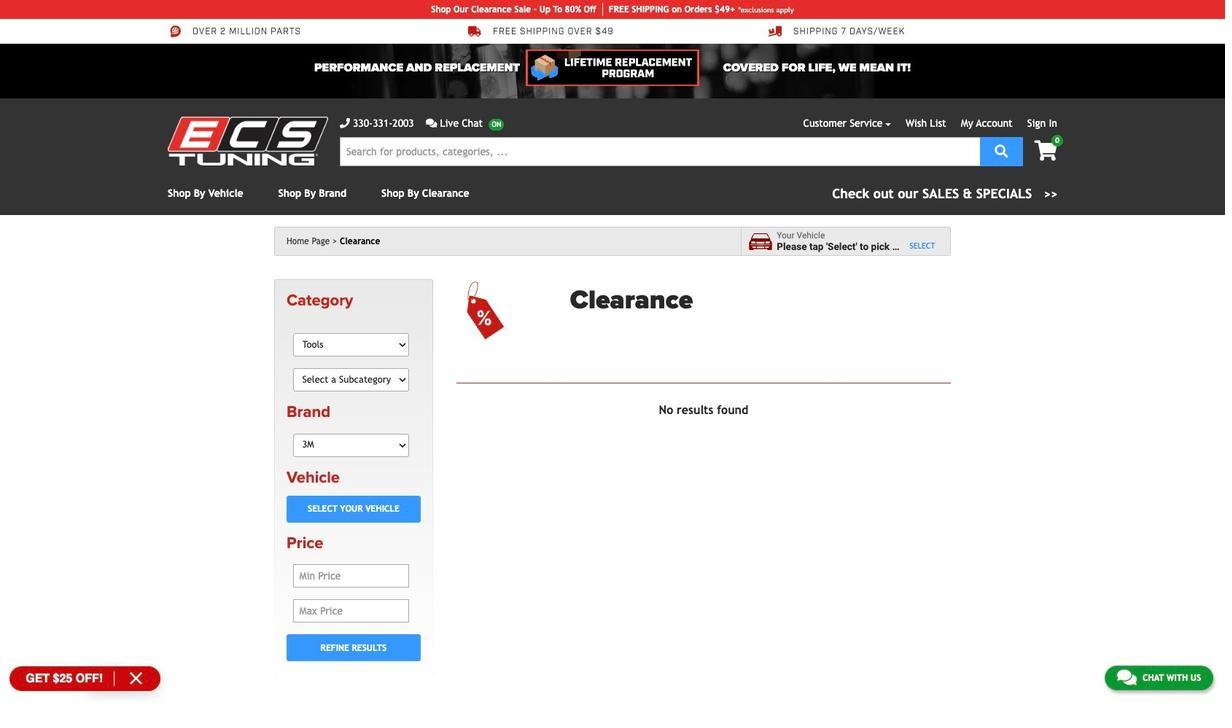 Task type: locate. For each thing, give the bounding box(es) containing it.
shopping cart image
[[1035, 141, 1058, 161]]

search image
[[996, 144, 1009, 157]]

comments image
[[1118, 669, 1138, 687]]

comments image
[[426, 118, 437, 128]]

Min Price number field
[[293, 565, 410, 588]]



Task type: describe. For each thing, give the bounding box(es) containing it.
phone image
[[340, 118, 350, 128]]

ecs tuning image
[[168, 117, 328, 166]]

Search text field
[[340, 137, 981, 166]]

lifetime replacement program banner image
[[526, 50, 700, 86]]

Max Price number field
[[293, 600, 410, 623]]



Task type: vqa. For each thing, say whether or not it's contained in the screenshot.
comments image
yes



